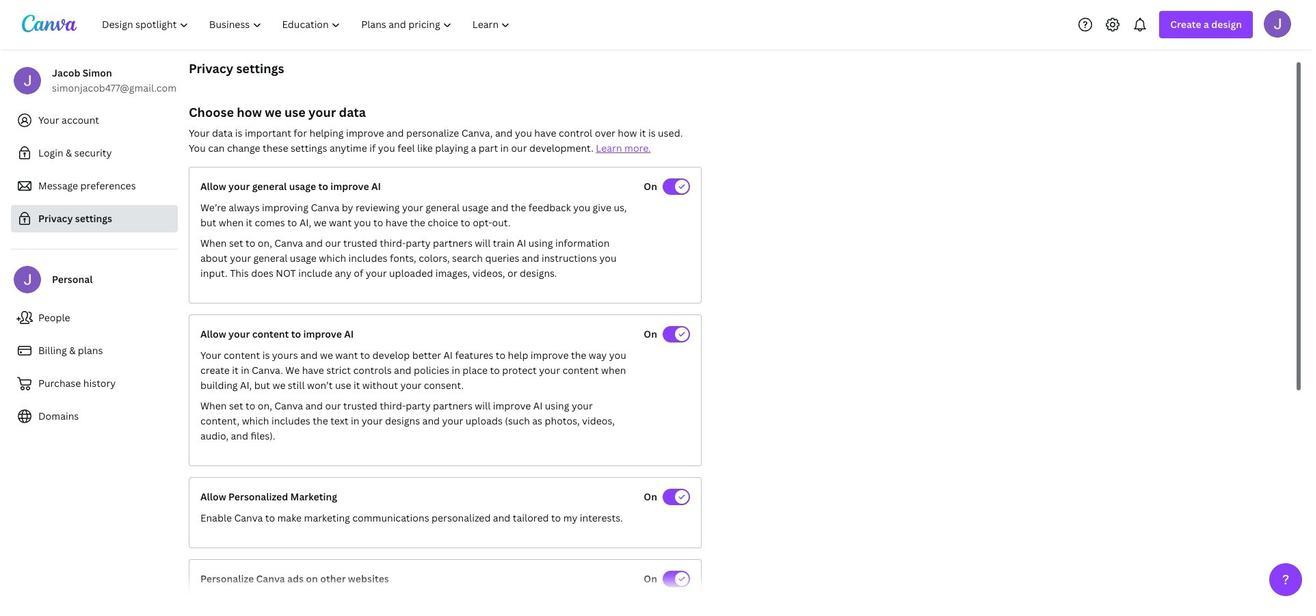 Task type: vqa. For each thing, say whether or not it's contained in the screenshot.
in inside the Shopify Sync Access Your Shopify Images In Canva.
no



Task type: describe. For each thing, give the bounding box(es) containing it.
top level navigation element
[[93, 11, 522, 38]]



Task type: locate. For each thing, give the bounding box(es) containing it.
jacob simon image
[[1264, 10, 1292, 37]]



